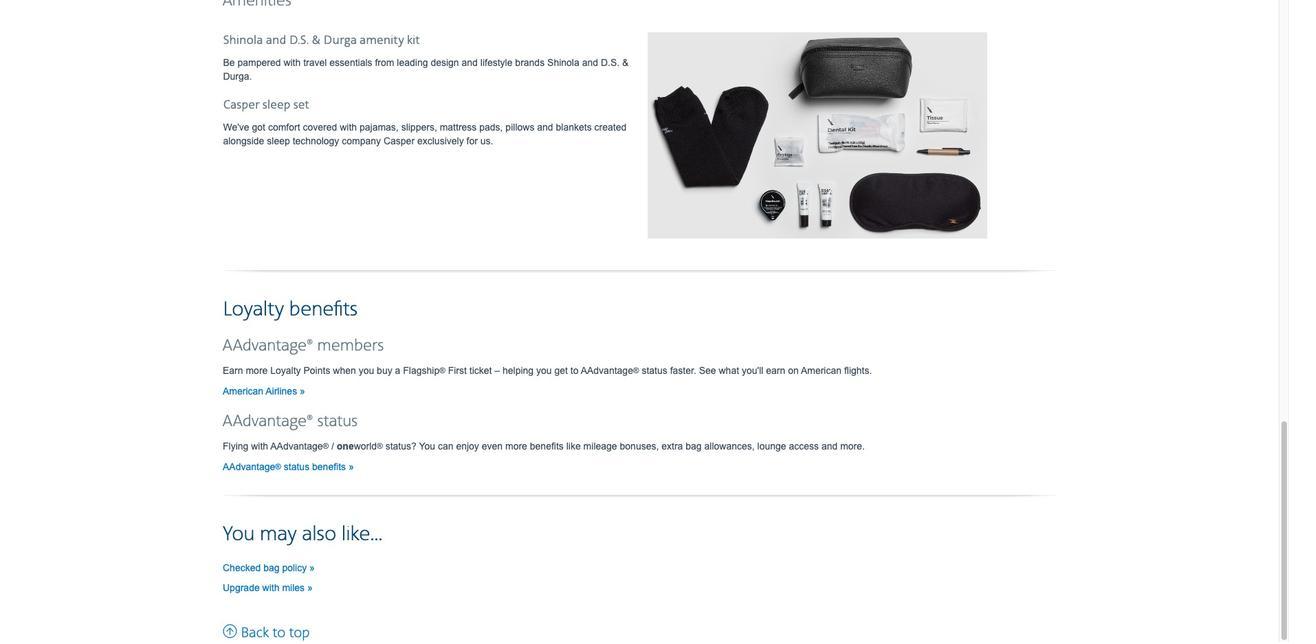 Task type: describe. For each thing, give the bounding box(es) containing it.
we've
[[223, 122, 249, 133]]

pajamas,
[[360, 122, 399, 133]]

get
[[555, 365, 568, 376]]

1 vertical spatial more
[[506, 441, 527, 452]]

0 horizontal spatial you
[[223, 522, 255, 547]]

covered
[[303, 122, 337, 133]]

access
[[789, 441, 819, 452]]

back to top link
[[223, 622, 310, 642]]

us.
[[481, 135, 493, 146]]

0 vertical spatial benefits
[[289, 297, 358, 322]]

flying
[[223, 441, 249, 452]]

checked bag policy link
[[223, 562, 315, 573]]

bonuses,
[[620, 441, 659, 452]]

brands
[[515, 57, 545, 68]]

when
[[333, 365, 356, 376]]

like
[[567, 441, 581, 452]]

& inside be pampered with travel essentials from leading design and lifestyle brands shinola and d.s. & durga.
[[622, 57, 629, 68]]

with inside be pampered with travel essentials from leading design and lifestyle brands shinola and d.s. & durga.
[[284, 57, 301, 68]]

lounge
[[758, 441, 787, 452]]

back to top
[[237, 624, 310, 642]]

1 horizontal spatial you
[[419, 441, 435, 452]]

aadvantage® for aadvantage® members
[[223, 336, 313, 356]]

technology
[[293, 135, 339, 146]]

with down checked bag policy link
[[262, 582, 280, 593]]

miles
[[282, 582, 305, 593]]

0 horizontal spatial status
[[284, 461, 310, 472]]

also
[[302, 522, 337, 547]]

and right 'design'
[[462, 57, 478, 68]]

american airlines
[[223, 386, 300, 397]]

and inside the we've got comfort covered with pajamas, slippers, mattress pads, pillows and blankets created alongside sleep technology company casper exclusively for us.
[[537, 122, 553, 133]]

® left faster.
[[633, 366, 639, 375]]

can
[[438, 441, 454, 452]]

d.s. inside be pampered with travel essentials from leading design and lifestyle brands shinola and d.s. & durga.
[[601, 57, 620, 68]]

earn more loyalty points when you buy a flagship ® first ticket – helping you get to aadvantage ® status faster. see what you'll earn on american flights.
[[223, 365, 872, 376]]

faster.
[[670, 365, 697, 376]]

what
[[719, 365, 739, 376]]

upgrade
[[223, 582, 260, 593]]

durga
[[324, 33, 357, 48]]

alongside
[[223, 135, 264, 146]]

helping
[[503, 365, 534, 376]]

earn
[[766, 365, 786, 376]]

first
[[448, 365, 467, 376]]

enjoy
[[456, 441, 479, 452]]

® inside aadvantage ® status benefits
[[275, 462, 281, 471]]

american airlines link
[[223, 386, 305, 397]]

policy
[[282, 562, 307, 573]]

loyalty benefits
[[223, 297, 358, 322]]

a
[[395, 365, 401, 376]]

flying with aadvantage ® / one world ® status? you can enjoy even more benefits like mileage bonuses, extra bag allowances, lounge access and more.
[[223, 441, 865, 452]]

0 vertical spatial loyalty
[[223, 297, 284, 322]]

® left first
[[440, 366, 446, 375]]

and right the brands
[[582, 57, 598, 68]]

2 vertical spatial benefits
[[312, 461, 346, 472]]

essentials
[[330, 57, 372, 68]]

pillows
[[506, 122, 535, 133]]

may
[[260, 522, 297, 547]]

back
[[241, 624, 269, 642]]

0 vertical spatial d.s.
[[289, 33, 309, 48]]

0 vertical spatial &
[[312, 33, 321, 48]]

ticket
[[470, 365, 492, 376]]

airlines
[[266, 386, 297, 397]]

sleep inside the we've got comfort covered with pajamas, slippers, mattress pads, pillows and blankets created alongside sleep technology company casper exclusively for us.
[[267, 135, 290, 146]]

for
[[467, 135, 478, 146]]

flagship first class amenity kit image
[[648, 32, 988, 238]]

aadvantage ® status benefits
[[223, 461, 349, 472]]

be
[[223, 57, 235, 68]]

company
[[342, 135, 381, 146]]

on
[[788, 365, 799, 376]]

1 horizontal spatial bag
[[686, 441, 702, 452]]

0 vertical spatial shinola
[[223, 33, 263, 48]]

checked
[[223, 562, 261, 573]]

1 vertical spatial american
[[223, 386, 264, 397]]

blankets
[[556, 122, 592, 133]]

members
[[317, 336, 384, 356]]

buy
[[377, 365, 393, 376]]

amenity
[[360, 33, 404, 48]]

casper sleep set
[[223, 97, 309, 113]]

even
[[482, 441, 503, 452]]

1 vertical spatial loyalty
[[270, 365, 301, 376]]

0 horizontal spatial more
[[246, 365, 268, 376]]

and up 'pampered'
[[266, 33, 286, 48]]



Task type: locate. For each thing, give the bounding box(es) containing it.
travel
[[303, 57, 327, 68]]

set
[[293, 97, 309, 113]]

1 vertical spatial sleep
[[267, 135, 290, 146]]

you
[[419, 441, 435, 452], [223, 522, 255, 547]]

durga.
[[223, 71, 252, 82]]

1 vertical spatial to
[[273, 624, 286, 642]]

mattress
[[440, 122, 477, 133]]

mileage
[[584, 441, 617, 452]]

extra
[[662, 441, 683, 452]]

loyalty up airlines at the bottom left of page
[[270, 365, 301, 376]]

loyalty up 'aadvantage® members'
[[223, 297, 284, 322]]

allowances,
[[705, 441, 755, 452]]

aadvantage
[[581, 365, 633, 376], [270, 441, 323, 452], [223, 461, 275, 472]]

sleep down comfort
[[267, 135, 290, 146]]

®
[[440, 366, 446, 375], [633, 366, 639, 375], [323, 441, 329, 450], [377, 441, 383, 450], [275, 462, 281, 471]]

0 horizontal spatial &
[[312, 33, 321, 48]]

2 vertical spatial aadvantage
[[223, 461, 275, 472]]

like...
[[342, 522, 383, 547]]

exclusively
[[417, 135, 464, 146]]

design
[[431, 57, 459, 68]]

1 horizontal spatial american
[[801, 365, 842, 376]]

more right the even
[[506, 441, 527, 452]]

checked bag policy
[[223, 562, 310, 573]]

points
[[304, 365, 330, 376]]

main content containing loyalty benefits
[[207, 0, 1056, 642]]

benefits
[[289, 297, 358, 322], [530, 441, 564, 452], [312, 461, 346, 472]]

aadvantage® down loyalty benefits
[[223, 336, 313, 356]]

we've got comfort covered with pajamas, slippers, mattress pads, pillows and blankets created alongside sleep technology company casper exclusively for us.
[[223, 122, 627, 146]]

with right flying
[[251, 441, 268, 452]]

to inside back to top 'link'
[[273, 624, 286, 642]]

status
[[642, 365, 668, 376], [317, 412, 358, 432], [284, 461, 310, 472]]

aadvantage right get
[[581, 365, 633, 376]]

flagship
[[403, 365, 440, 376]]

to right get
[[571, 365, 579, 376]]

1 you from the left
[[359, 365, 374, 376]]

kit
[[407, 33, 420, 48]]

aadvantage® down the american airlines link
[[223, 412, 313, 432]]

d.s.
[[289, 33, 309, 48], [601, 57, 620, 68]]

d.s. up created at top left
[[601, 57, 620, 68]]

aadvantage® members
[[223, 336, 384, 356]]

leading
[[397, 57, 428, 68]]

1 vertical spatial aadvantage
[[270, 441, 323, 452]]

shinola right the brands
[[548, 57, 580, 68]]

1 horizontal spatial to
[[571, 365, 579, 376]]

& up travel
[[312, 33, 321, 48]]

0 vertical spatial sleep
[[263, 97, 291, 113]]

pampered
[[238, 57, 281, 68]]

1 aadvantage® from the top
[[223, 336, 313, 356]]

benefits down /
[[312, 461, 346, 472]]

0 horizontal spatial to
[[273, 624, 286, 642]]

casper inside the we've got comfort covered with pajamas, slippers, mattress pads, pillows and blankets created alongside sleep technology company casper exclusively for us.
[[384, 135, 415, 146]]

casper up we've
[[223, 97, 260, 113]]

casper down pajamas, at the left of page
[[384, 135, 415, 146]]

0 vertical spatial more
[[246, 365, 268, 376]]

aadvantage up aadvantage ® status benefits
[[270, 441, 323, 452]]

flights.
[[845, 365, 872, 376]]

you left the can on the left bottom
[[419, 441, 435, 452]]

from
[[375, 57, 394, 68]]

aadvantage down flying
[[223, 461, 275, 472]]

1 horizontal spatial shinola
[[548, 57, 580, 68]]

and left more.
[[822, 441, 838, 452]]

–
[[495, 365, 500, 376]]

more.
[[841, 441, 865, 452]]

aadvantage® for aadvantage® status
[[223, 412, 313, 432]]

with up company
[[340, 122, 357, 133]]

you may also like...
[[223, 522, 383, 547]]

1 horizontal spatial status
[[317, 412, 358, 432]]

0 horizontal spatial you
[[359, 365, 374, 376]]

bag
[[686, 441, 702, 452], [264, 562, 280, 573]]

1 vertical spatial shinola
[[548, 57, 580, 68]]

with left travel
[[284, 57, 301, 68]]

aadvantage® status
[[223, 412, 358, 432]]

1 vertical spatial benefits
[[530, 441, 564, 452]]

shinola and d.s. & durga amenity kit
[[223, 33, 420, 48]]

0 vertical spatial you
[[419, 441, 435, 452]]

circle up image
[[223, 622, 237, 640]]

1 horizontal spatial you
[[536, 365, 552, 376]]

2 you from the left
[[536, 365, 552, 376]]

earn
[[223, 365, 243, 376]]

0 vertical spatial to
[[571, 365, 579, 376]]

american down earn
[[223, 386, 264, 397]]

® down aadvantage® status
[[275, 462, 281, 471]]

1 vertical spatial you
[[223, 522, 255, 547]]

upgrade with miles link
[[223, 582, 313, 593]]

benefits left like
[[530, 441, 564, 452]]

slippers,
[[401, 122, 437, 133]]

status left faster.
[[642, 365, 668, 376]]

benefits up 'aadvantage® members'
[[289, 297, 358, 322]]

bag up upgrade with miles link
[[264, 562, 280, 573]]

american
[[801, 365, 842, 376], [223, 386, 264, 397]]

2 vertical spatial status
[[284, 461, 310, 472]]

& up created at top left
[[622, 57, 629, 68]]

1 vertical spatial status
[[317, 412, 358, 432]]

and
[[266, 33, 286, 48], [462, 57, 478, 68], [582, 57, 598, 68], [537, 122, 553, 133], [822, 441, 838, 452]]

to left top
[[273, 624, 286, 642]]

0 vertical spatial american
[[801, 365, 842, 376]]

top
[[289, 624, 310, 642]]

® left /
[[323, 441, 329, 450]]

1 vertical spatial d.s.
[[601, 57, 620, 68]]

loyalty
[[223, 297, 284, 322], [270, 365, 301, 376]]

bag right extra
[[686, 441, 702, 452]]

aadvantage®
[[223, 336, 313, 356], [223, 412, 313, 432]]

0 horizontal spatial casper
[[223, 97, 260, 113]]

1 horizontal spatial d.s.
[[601, 57, 620, 68]]

main content
[[207, 0, 1056, 642]]

status up /
[[317, 412, 358, 432]]

you left get
[[536, 365, 552, 376]]

d.s. up travel
[[289, 33, 309, 48]]

more
[[246, 365, 268, 376], [506, 441, 527, 452]]

1 horizontal spatial more
[[506, 441, 527, 452]]

2 horizontal spatial status
[[642, 365, 668, 376]]

2 aadvantage® from the top
[[223, 412, 313, 432]]

0 horizontal spatial american
[[223, 386, 264, 397]]

to
[[571, 365, 579, 376], [273, 624, 286, 642]]

0 vertical spatial aadvantage
[[581, 365, 633, 376]]

with inside the we've got comfort covered with pajamas, slippers, mattress pads, pillows and blankets created alongside sleep technology company casper exclusively for us.
[[340, 122, 357, 133]]

status down aadvantage® status
[[284, 461, 310, 472]]

more up american airlines
[[246, 365, 268, 376]]

0 vertical spatial casper
[[223, 97, 260, 113]]

0 horizontal spatial bag
[[264, 562, 280, 573]]

casper
[[223, 97, 260, 113], [384, 135, 415, 146]]

comfort
[[268, 122, 300, 133]]

0 vertical spatial bag
[[686, 441, 702, 452]]

shinola
[[223, 33, 263, 48], [548, 57, 580, 68]]

pads,
[[480, 122, 503, 133]]

got
[[252, 122, 265, 133]]

be pampered with travel essentials from leading design and lifestyle brands shinola and d.s. & durga.
[[223, 57, 629, 82]]

0 vertical spatial aadvantage®
[[223, 336, 313, 356]]

0 horizontal spatial d.s.
[[289, 33, 309, 48]]

&
[[312, 33, 321, 48], [622, 57, 629, 68]]

you'll
[[742, 365, 764, 376]]

lifestyle
[[481, 57, 513, 68]]

/
[[332, 441, 334, 452]]

upgrade with miles
[[223, 582, 307, 593]]

1 horizontal spatial casper
[[384, 135, 415, 146]]

world
[[354, 441, 377, 452]]

see
[[699, 365, 716, 376]]

1 vertical spatial casper
[[384, 135, 415, 146]]

one
[[337, 441, 354, 452]]

1 vertical spatial &
[[622, 57, 629, 68]]

0 horizontal spatial shinola
[[223, 33, 263, 48]]

and right pillows
[[537, 122, 553, 133]]

shinola up be
[[223, 33, 263, 48]]

shinola inside be pampered with travel essentials from leading design and lifestyle brands shinola and d.s. & durga.
[[548, 57, 580, 68]]

0 vertical spatial status
[[642, 365, 668, 376]]

american right on on the bottom of page
[[801, 365, 842, 376]]

you
[[359, 365, 374, 376], [536, 365, 552, 376]]

you left buy
[[359, 365, 374, 376]]

with
[[284, 57, 301, 68], [340, 122, 357, 133], [251, 441, 268, 452], [262, 582, 280, 593]]

status?
[[386, 441, 417, 452]]

1 vertical spatial bag
[[264, 562, 280, 573]]

® left status?
[[377, 441, 383, 450]]

1 vertical spatial aadvantage®
[[223, 412, 313, 432]]

1 horizontal spatial &
[[622, 57, 629, 68]]

sleep up comfort
[[263, 97, 291, 113]]

you up checked
[[223, 522, 255, 547]]

created
[[595, 122, 627, 133]]



Task type: vqa. For each thing, say whether or not it's contained in the screenshot.
"Shinola and D.S. & Durga amenity kit" at the left
yes



